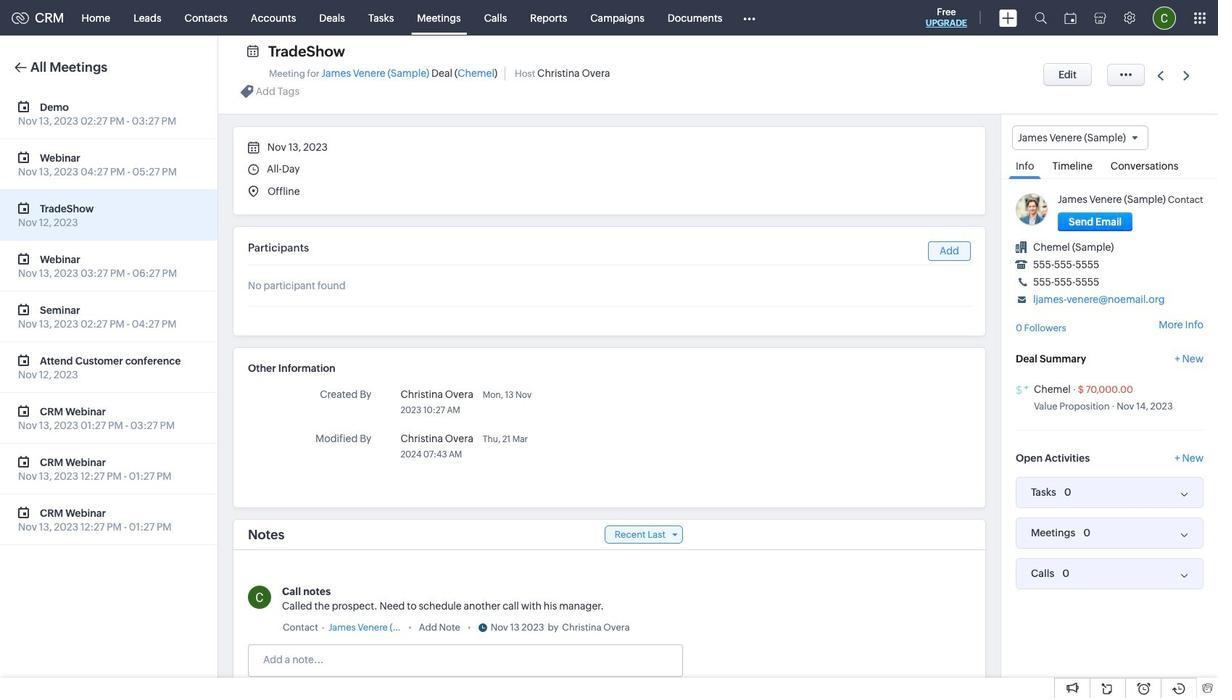 Task type: locate. For each thing, give the bounding box(es) containing it.
create menu element
[[990, 0, 1026, 35]]

logo image
[[12, 12, 29, 24]]

None button
[[1043, 63, 1092, 86], [1058, 213, 1133, 231], [1043, 63, 1092, 86], [1058, 213, 1133, 231]]

profile image
[[1153, 6, 1176, 29]]

None field
[[1012, 125, 1148, 150]]

previous record image
[[1157, 71, 1164, 80]]



Task type: describe. For each thing, give the bounding box(es) containing it.
next record image
[[1183, 71, 1193, 80]]

Add a note... field
[[249, 653, 682, 667]]

Other Modules field
[[734, 6, 765, 29]]

search element
[[1026, 0, 1056, 36]]

create menu image
[[999, 9, 1017, 26]]

calendar image
[[1064, 12, 1077, 24]]

search image
[[1035, 12, 1047, 24]]

profile element
[[1144, 0, 1185, 35]]



Task type: vqa. For each thing, say whether or not it's contained in the screenshot.
text field
no



